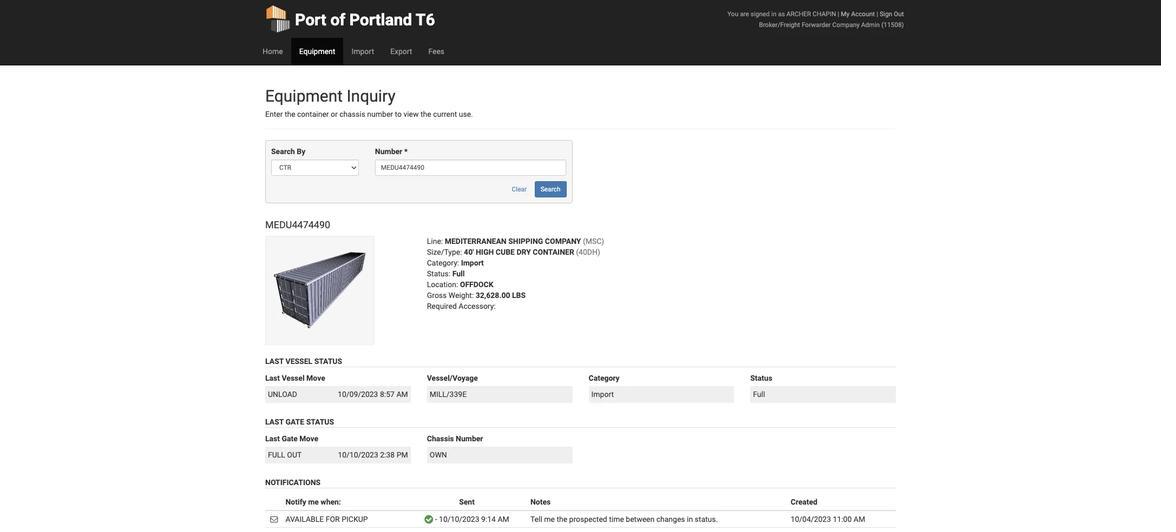 Task type: vqa. For each thing, say whether or not it's contained in the screenshot.
the rightmost the this
no



Task type: locate. For each thing, give the bounding box(es) containing it.
0 horizontal spatial in
[[687, 515, 693, 524]]

40dh image
[[265, 236, 375, 346]]

1 vertical spatial 10/10/2023
[[439, 515, 479, 524]]

1 last from the top
[[265, 357, 284, 366]]

equipment inside equipment inquiry enter the container or chassis number to view the current use.
[[265, 87, 343, 106]]

|
[[838, 10, 839, 18], [877, 10, 878, 18]]

0 vertical spatial move
[[306, 374, 325, 383]]

search left by
[[271, 147, 295, 156]]

gate for move
[[282, 435, 298, 443]]

you
[[728, 10, 739, 18]]

1 vertical spatial me
[[544, 515, 555, 524]]

in left as
[[771, 10, 777, 18]]

0 vertical spatial full
[[452, 270, 465, 278]]

status
[[314, 357, 342, 366], [751, 374, 773, 383], [306, 418, 334, 427]]

equipment up container
[[265, 87, 343, 106]]

account
[[851, 10, 875, 18]]

search button
[[535, 182, 567, 198]]

0 vertical spatial in
[[771, 10, 777, 18]]

prospected
[[569, 515, 607, 524]]

equipment inside popup button
[[299, 47, 335, 56]]

1 horizontal spatial search
[[541, 186, 561, 193]]

my account link
[[841, 10, 875, 18]]

search right clear button
[[541, 186, 561, 193]]

of
[[330, 10, 345, 29]]

0 vertical spatial equipment
[[299, 47, 335, 56]]

import
[[352, 47, 374, 56], [461, 259, 484, 268], [591, 390, 614, 399]]

vessel
[[286, 357, 312, 366], [282, 374, 305, 383]]

inquiry
[[347, 87, 396, 106]]

size/type:
[[427, 248, 462, 257]]

when:
[[321, 498, 341, 507]]

search for search
[[541, 186, 561, 193]]

| left sign at the top of the page
[[877, 10, 878, 18]]

me right tell
[[544, 515, 555, 524]]

clear button
[[506, 182, 533, 198]]

2 horizontal spatial am
[[854, 515, 865, 524]]

8:57
[[380, 390, 395, 399]]

gate up the out
[[282, 435, 298, 443]]

full inside line: mediterranean shipping company (msc) size/type: 40' high cube dry container (40dh) category: import status: full location: offdock gross weight: 32,628.00 lbs required accessory:
[[452, 270, 465, 278]]

last up unload
[[265, 374, 280, 383]]

status:
[[427, 270, 451, 278]]

0 vertical spatial gate
[[286, 418, 304, 427]]

search
[[271, 147, 295, 156], [541, 186, 561, 193]]

admin
[[861, 21, 880, 29]]

0 horizontal spatial me
[[308, 498, 319, 507]]

last vessel status
[[265, 357, 342, 366]]

10/10/2023 down the sent
[[439, 515, 479, 524]]

required
[[427, 302, 457, 311]]

(msc)
[[583, 237, 604, 246]]

number
[[375, 147, 402, 156], [456, 435, 483, 443]]

equipment for equipment
[[299, 47, 335, 56]]

forwarder
[[802, 21, 831, 29]]

10/09/2023
[[338, 390, 378, 399]]

0 horizontal spatial 10/10/2023
[[338, 451, 378, 460]]

status.
[[695, 515, 718, 524]]

port of portland t6
[[295, 10, 435, 29]]

1 vertical spatial import
[[461, 259, 484, 268]]

out
[[287, 451, 302, 460]]

(11508)
[[882, 21, 904, 29]]

4 last from the top
[[265, 435, 280, 443]]

1 horizontal spatial me
[[544, 515, 555, 524]]

vessel up the last vessel move
[[286, 357, 312, 366]]

chapin
[[813, 10, 836, 18]]

1 vertical spatial gate
[[282, 435, 298, 443]]

1 horizontal spatial 10/10/2023
[[439, 515, 479, 524]]

2 vertical spatial status
[[306, 418, 334, 427]]

0 horizontal spatial import
[[352, 47, 374, 56]]

last up the last vessel move
[[265, 357, 284, 366]]

3 last from the top
[[265, 418, 284, 427]]

move for last vessel move
[[306, 374, 325, 383]]

category:
[[427, 259, 459, 268]]

1 vertical spatial vessel
[[282, 374, 305, 383]]

last
[[265, 357, 284, 366], [265, 374, 280, 383], [265, 418, 284, 427], [265, 435, 280, 443]]

0 horizontal spatial search
[[271, 147, 295, 156]]

0 horizontal spatial full
[[452, 270, 465, 278]]

last up "full"
[[265, 435, 280, 443]]

container
[[297, 110, 329, 119]]

am right 8:57
[[397, 390, 408, 399]]

1 vertical spatial number
[[456, 435, 483, 443]]

move down last vessel status
[[306, 374, 325, 383]]

last gate move
[[265, 435, 318, 443]]

am right 9:14
[[498, 515, 509, 524]]

vessel/voyage
[[427, 374, 478, 383]]

40'
[[464, 248, 474, 257]]

mediterranean
[[445, 237, 507, 246]]

dry
[[517, 248, 531, 257]]

the right tell
[[557, 515, 567, 524]]

1 vertical spatial full
[[753, 390, 765, 399]]

1 vertical spatial equipment
[[265, 87, 343, 106]]

1 vertical spatial search
[[541, 186, 561, 193]]

1 horizontal spatial am
[[498, 515, 509, 524]]

number right chassis
[[456, 435, 483, 443]]

2:38
[[380, 451, 395, 460]]

0 vertical spatial import
[[352, 47, 374, 56]]

high
[[476, 248, 494, 257]]

full
[[268, 451, 285, 460]]

| left my
[[838, 10, 839, 18]]

32,628.00
[[476, 291, 510, 300]]

1 horizontal spatial number
[[456, 435, 483, 443]]

2 vertical spatial import
[[591, 390, 614, 399]]

0 horizontal spatial am
[[397, 390, 408, 399]]

0 vertical spatial number
[[375, 147, 402, 156]]

the
[[285, 110, 295, 119], [421, 110, 431, 119], [557, 515, 567, 524]]

medu4474490
[[265, 219, 330, 231]]

equipment down port
[[299, 47, 335, 56]]

1 | from the left
[[838, 10, 839, 18]]

1 vertical spatial in
[[687, 515, 693, 524]]

last gate status
[[265, 418, 334, 427]]

the right enter
[[285, 110, 295, 119]]

number left "*"
[[375, 147, 402, 156]]

1 horizontal spatial |
[[877, 10, 878, 18]]

import down 40'
[[461, 259, 484, 268]]

move down "last gate status"
[[300, 435, 318, 443]]

equipment
[[299, 47, 335, 56], [265, 87, 343, 106]]

Number * text field
[[375, 160, 567, 176]]

search by
[[271, 147, 305, 156]]

10/10/2023 2:38 pm
[[338, 451, 408, 460]]

pickup
[[342, 515, 368, 524]]

port of portland t6 link
[[265, 0, 435, 38]]

2 last from the top
[[265, 374, 280, 383]]

10/04/2023 11:00 am
[[791, 515, 865, 524]]

last for last gate status
[[265, 418, 284, 427]]

you are signed in as archer chapin | my account | sign out broker/freight forwarder company admin (11508)
[[728, 10, 904, 29]]

10/10/2023 left 2:38
[[338, 451, 378, 460]]

10/10/2023
[[338, 451, 378, 460], [439, 515, 479, 524]]

company
[[833, 21, 860, 29]]

me left when:
[[308, 498, 319, 507]]

me
[[308, 498, 319, 507], [544, 515, 555, 524]]

0 vertical spatial search
[[271, 147, 295, 156]]

1 vertical spatial move
[[300, 435, 318, 443]]

envelope o image
[[270, 516, 278, 523]]

last up last gate move
[[265, 418, 284, 427]]

1 vertical spatial status
[[751, 374, 773, 383]]

am
[[397, 390, 408, 399], [498, 515, 509, 524], [854, 515, 865, 524]]

for
[[326, 515, 340, 524]]

in inside you are signed in as archer chapin | my account | sign out broker/freight forwarder company admin (11508)
[[771, 10, 777, 18]]

import inside line: mediterranean shipping company (msc) size/type: 40' high cube dry container (40dh) category: import status: full location: offdock gross weight: 32,628.00 lbs required accessory:
[[461, 259, 484, 268]]

portland
[[350, 10, 412, 29]]

am right 11:00
[[854, 515, 865, 524]]

notify me when:
[[286, 498, 341, 507]]

last for last gate move
[[265, 435, 280, 443]]

last vessel move
[[265, 374, 325, 383]]

11:00
[[833, 515, 852, 524]]

am for 10/09/2023 8:57 am
[[397, 390, 408, 399]]

the right view
[[421, 110, 431, 119]]

archer
[[787, 10, 811, 18]]

status for last gate status
[[306, 418, 334, 427]]

last for last vessel status
[[265, 357, 284, 366]]

in left the status.
[[687, 515, 693, 524]]

import down category
[[591, 390, 614, 399]]

mill/339e
[[430, 390, 467, 399]]

home
[[263, 47, 283, 56]]

in
[[771, 10, 777, 18], [687, 515, 693, 524]]

chassis
[[340, 110, 365, 119]]

own
[[430, 451, 447, 460]]

1 horizontal spatial in
[[771, 10, 777, 18]]

0 vertical spatial vessel
[[286, 357, 312, 366]]

0 vertical spatial 10/10/2023
[[338, 451, 378, 460]]

sent
[[459, 498, 475, 507]]

full
[[452, 270, 465, 278], [753, 390, 765, 399]]

0 vertical spatial status
[[314, 357, 342, 366]]

fees
[[428, 47, 445, 56]]

1 horizontal spatial import
[[461, 259, 484, 268]]

0 vertical spatial me
[[308, 498, 319, 507]]

are
[[740, 10, 749, 18]]

search inside button
[[541, 186, 561, 193]]

vessel up unload
[[282, 374, 305, 383]]

- 10/10/2023 9:14 am
[[433, 515, 509, 524]]

gate up last gate move
[[286, 418, 304, 427]]

import down port of portland t6
[[352, 47, 374, 56]]

0 horizontal spatial |
[[838, 10, 839, 18]]



Task type: describe. For each thing, give the bounding box(es) containing it.
fees button
[[420, 38, 453, 65]]

search for search by
[[271, 147, 295, 156]]

last for last vessel move
[[265, 374, 280, 383]]

time
[[609, 515, 624, 524]]

notify
[[286, 498, 306, 507]]

2 horizontal spatial the
[[557, 515, 567, 524]]

pm
[[397, 451, 408, 460]]

number
[[367, 110, 393, 119]]

offdock
[[460, 281, 494, 289]]

lg image
[[425, 516, 433, 524]]

chassis number
[[427, 435, 483, 443]]

10/09/2023 8:57 am
[[338, 390, 408, 399]]

location:
[[427, 281, 458, 289]]

equipment button
[[291, 38, 343, 65]]

-
[[435, 515, 437, 524]]

import button
[[343, 38, 382, 65]]

company
[[545, 237, 581, 246]]

import inside dropdown button
[[352, 47, 374, 56]]

sign out link
[[880, 10, 904, 18]]

move for last gate move
[[300, 435, 318, 443]]

0 horizontal spatial the
[[285, 110, 295, 119]]

weight:
[[449, 291, 474, 300]]

line:
[[427, 237, 443, 246]]

signed
[[751, 10, 770, 18]]

between
[[626, 515, 655, 524]]

10/04/2023
[[791, 515, 831, 524]]

full out
[[268, 451, 302, 460]]

export button
[[382, 38, 420, 65]]

1 horizontal spatial full
[[753, 390, 765, 399]]

2 horizontal spatial import
[[591, 390, 614, 399]]

vessel for status
[[286, 357, 312, 366]]

number *
[[375, 147, 408, 156]]

home button
[[254, 38, 291, 65]]

current
[[433, 110, 457, 119]]

cube
[[496, 248, 515, 257]]

me for notify
[[308, 498, 319, 507]]

available
[[286, 515, 324, 524]]

9:14
[[481, 515, 496, 524]]

my
[[841, 10, 850, 18]]

0 horizontal spatial number
[[375, 147, 402, 156]]

notes
[[531, 498, 551, 507]]

status for last vessel status
[[314, 357, 342, 366]]

1 horizontal spatial the
[[421, 110, 431, 119]]

by
[[297, 147, 305, 156]]

lbs
[[512, 291, 526, 300]]

unload
[[268, 390, 297, 399]]

me for tell
[[544, 515, 555, 524]]

sign
[[880, 10, 892, 18]]

out
[[894, 10, 904, 18]]

chassis
[[427, 435, 454, 443]]

or
[[331, 110, 338, 119]]

gross
[[427, 291, 447, 300]]

container
[[533, 248, 574, 257]]

broker/freight
[[759, 21, 800, 29]]

changes
[[657, 515, 685, 524]]

vessel for move
[[282, 374, 305, 383]]

to
[[395, 110, 402, 119]]

use.
[[459, 110, 473, 119]]

2 | from the left
[[877, 10, 878, 18]]

category
[[589, 374, 620, 383]]

(40dh)
[[576, 248, 600, 257]]

created
[[791, 498, 818, 507]]

t6
[[416, 10, 435, 29]]

equipment for equipment inquiry enter the container or chassis number to view the current use.
[[265, 87, 343, 106]]

enter
[[265, 110, 283, 119]]

shipping
[[508, 237, 543, 246]]

tell me the prospected time between changes in status.
[[531, 515, 718, 524]]

am for 10/04/2023 11:00 am
[[854, 515, 865, 524]]

available for pickup
[[286, 515, 368, 524]]

equipment inquiry enter the container or chassis number to view the current use.
[[265, 87, 473, 119]]

line: mediterranean shipping company (msc) size/type: 40' high cube dry container (40dh) category: import status: full location: offdock gross weight: 32,628.00 lbs required accessory:
[[427, 237, 604, 311]]

tell
[[531, 515, 542, 524]]

gate for status
[[286, 418, 304, 427]]

accessory:
[[459, 302, 496, 311]]

port
[[295, 10, 326, 29]]

clear
[[512, 186, 527, 193]]



